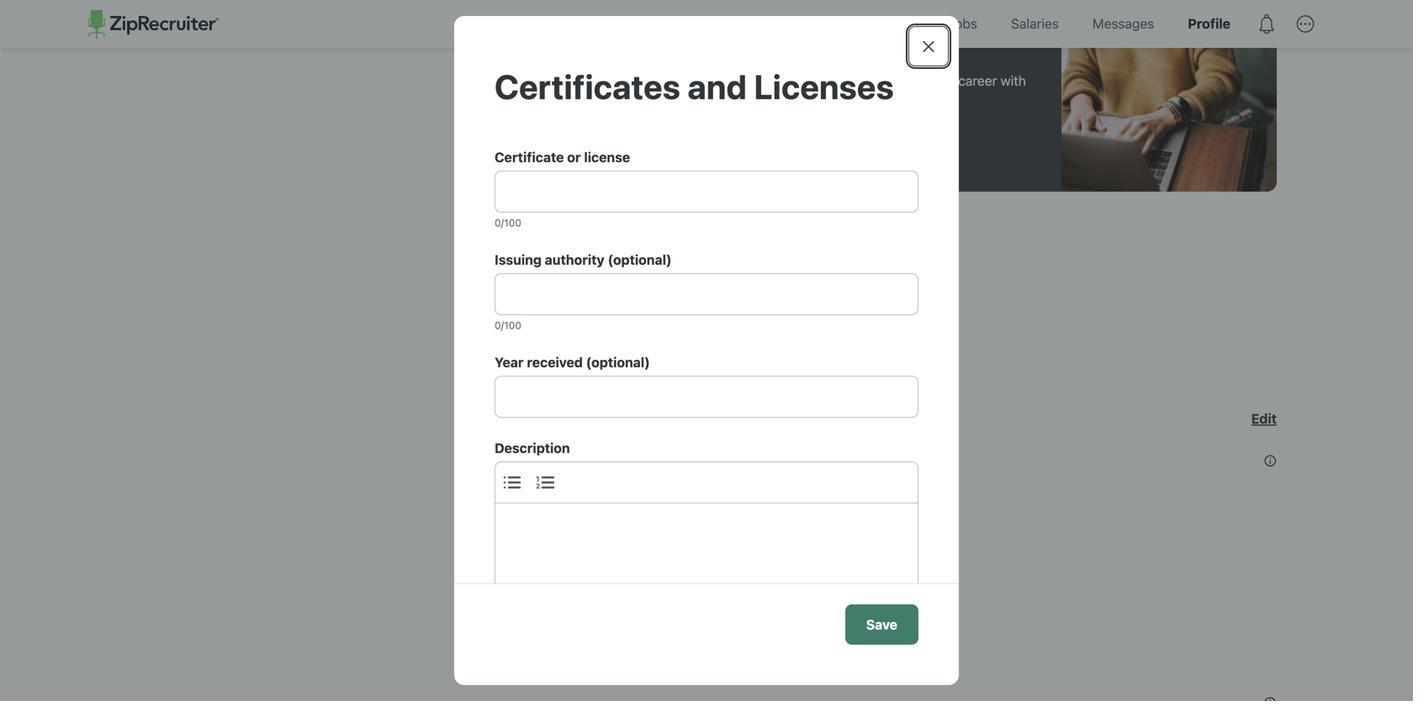 Task type: describe. For each thing, give the bounding box(es) containing it.
certificates inside certificates and licenses dialog
[[495, 67, 681, 106]]

pay
[[696, 456, 720, 472]]

more
[[581, 405, 638, 433]]

career
[[958, 73, 997, 89]]

1 vertical spatial certificates and licenses
[[581, 253, 866, 281]]

1 vertical spatial certificates
[[581, 253, 713, 281]]

Certificate or license text field
[[496, 172, 918, 212]]

profile link
[[1176, 0, 1243, 48]]

with
[[1001, 73, 1026, 89]]

Issuing authority (optional) text field
[[496, 274, 918, 315]]

messages
[[1093, 16, 1155, 32]]

certificate or license
[[495, 149, 630, 165]]

salaries
[[1011, 16, 1059, 32]]

licenses inside button
[[724, 315, 781, 331]]

Year received (optional) number field
[[496, 377, 918, 417]]

license
[[584, 149, 630, 165]]

see courses button
[[601, 131, 724, 171]]

save button
[[845, 605, 919, 645]]

close image
[[919, 36, 939, 56]]

courses
[[649, 143, 703, 159]]

desired
[[644, 456, 693, 472]]

profile
[[1188, 16, 1231, 32]]

(optional) for year received (optional)
[[586, 355, 650, 371]]

add
[[602, 315, 628, 331]]

0/100 for certificate
[[495, 217, 522, 229]]

earned
[[684, 577, 729, 593]]

licenses inside dialog
[[754, 67, 894, 106]]

unordered list image
[[496, 466, 529, 500]]

ordered list image
[[529, 466, 563, 500]]

see
[[622, 143, 646, 159]]

certificates and licenses dialog
[[0, 0, 1413, 702]]

edit
[[1252, 411, 1277, 427]]

track
[[630, 73, 661, 89]]

minimum
[[581, 456, 641, 472]]

a
[[919, 73, 926, 89]]

highest degree earned
[[581, 577, 729, 593]]

get
[[837, 73, 857, 89]]

certificates inside add certificates & licenses button
[[631, 315, 708, 331]]

for
[[899, 73, 916, 89]]

add certificates & licenses
[[602, 315, 781, 331]]

courses.
[[715, 93, 767, 109]]

and inside fast track your skills development and get ready for a new career with on-demand online courses.
[[811, 73, 834, 89]]

information
[[643, 405, 773, 433]]

messages link
[[1080, 0, 1167, 48]]

demand
[[622, 93, 672, 109]]



Task type: locate. For each thing, give the bounding box(es) containing it.
add certificates & licenses button
[[581, 303, 803, 343]]

see courses
[[622, 143, 703, 159]]

certificates up add
[[581, 253, 713, 281]]

edit button
[[1252, 409, 1277, 429]]

2 0/100 from the top
[[495, 320, 522, 331]]

authority
[[545, 252, 605, 268]]

certificates and licenses
[[495, 67, 894, 106], [581, 253, 866, 281]]

on-
[[601, 93, 622, 109]]

degree
[[635, 577, 681, 593]]

certificates
[[495, 67, 681, 106], [581, 253, 713, 281], [631, 315, 708, 331]]

(optional) down add
[[586, 355, 650, 371]]

(optional)
[[608, 252, 672, 268], [586, 355, 650, 371]]

skills
[[695, 73, 725, 89]]

your
[[664, 73, 691, 89]]

1 vertical spatial (optional)
[[586, 355, 650, 371]]

0 vertical spatial licenses
[[754, 67, 894, 106]]

0 vertical spatial 0/100
[[495, 217, 522, 229]]

minimum desired pay
[[581, 456, 720, 472]]

jobs link
[[936, 0, 990, 48]]

fast
[[601, 73, 626, 89]]

year
[[495, 355, 524, 371]]

(optional) for issuing authority (optional)
[[608, 252, 672, 268]]

0 vertical spatial (optional)
[[608, 252, 672, 268]]

fast track your skills development and get ready for a new career with on-demand online courses.
[[601, 73, 1026, 109]]

0/100 for issuing
[[495, 320, 522, 331]]

0 vertical spatial certificates
[[495, 67, 681, 106]]

save
[[866, 617, 898, 633]]

certificate
[[495, 149, 564, 165]]

issuing
[[495, 252, 542, 268]]

1 vertical spatial licenses
[[766, 253, 866, 281]]

description
[[495, 440, 570, 456]]

received
[[527, 355, 583, 371]]

issuing authority (optional)
[[495, 252, 672, 268]]

jobs
[[948, 16, 978, 32]]

and inside dialog
[[688, 67, 747, 106]]

online
[[675, 93, 712, 109]]

salaries link
[[999, 0, 1072, 48]]

(optional) right 'authority'
[[608, 252, 672, 268]]

certificates and licenses inside dialog
[[495, 67, 894, 106]]

0/100 up issuing
[[495, 217, 522, 229]]

2 vertical spatial certificates
[[631, 315, 708, 331]]

ready
[[861, 73, 895, 89]]

2 vertical spatial licenses
[[724, 315, 781, 331]]

1 vertical spatial 0/100
[[495, 320, 522, 331]]

year received (optional)
[[495, 355, 650, 371]]

0 vertical spatial certificates and licenses
[[495, 67, 894, 106]]

0/100 up year
[[495, 320, 522, 331]]

or
[[567, 149, 581, 165]]

and
[[688, 67, 747, 106], [811, 73, 834, 89], [719, 253, 761, 281]]

licenses
[[754, 67, 894, 106], [766, 253, 866, 281], [724, 315, 781, 331]]

ziprecruiter image
[[88, 10, 219, 39]]

certificates left &
[[631, 315, 708, 331]]

development
[[728, 73, 808, 89]]

0/100
[[495, 217, 522, 229], [495, 320, 522, 331]]

&
[[711, 315, 721, 331]]

1 0/100 from the top
[[495, 217, 522, 229]]

certificates up or
[[495, 67, 681, 106]]

more information
[[581, 405, 773, 433]]

highest
[[581, 577, 632, 593]]

new
[[930, 73, 955, 89]]



Task type: vqa. For each thing, say whether or not it's contained in the screenshot.
Skills
yes



